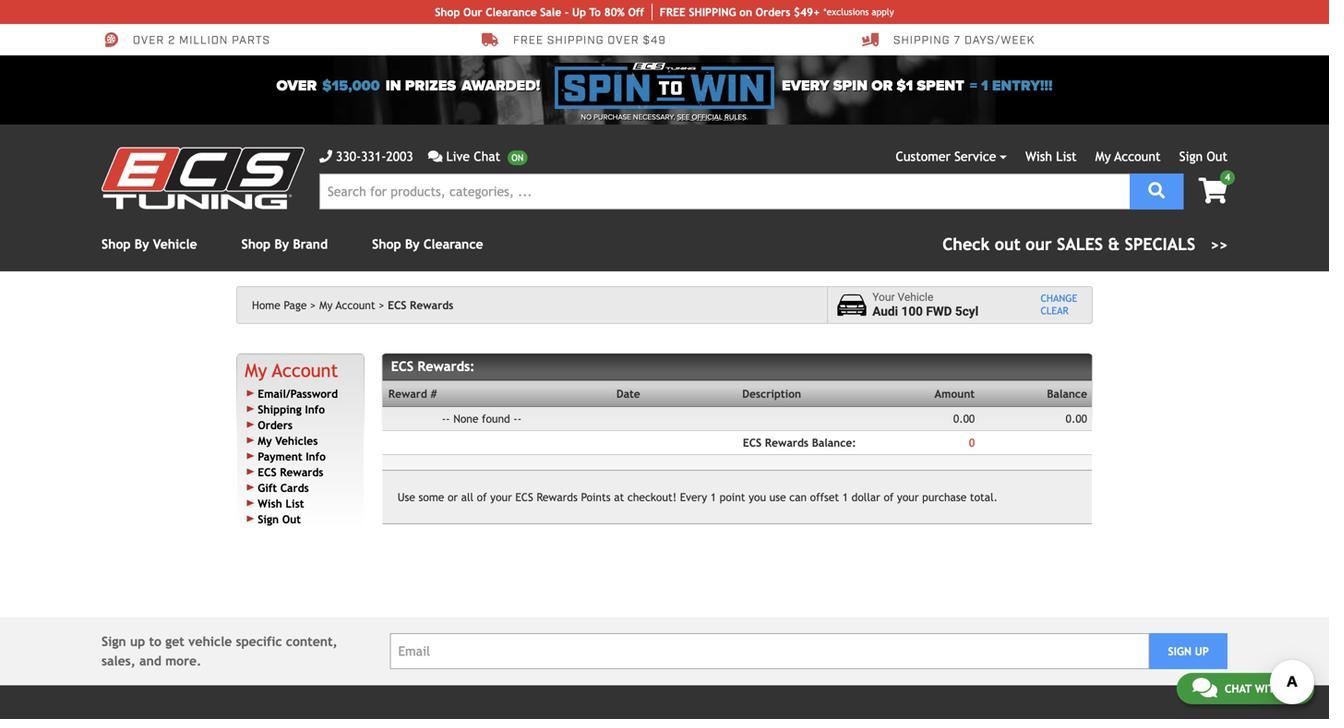 Task type: locate. For each thing, give the bounding box(es) containing it.
list up sales
[[1056, 149, 1077, 164]]

by left brand
[[274, 237, 289, 252]]

0 vertical spatial sign out link
[[1179, 149, 1228, 164]]

out down cards
[[282, 513, 301, 525]]

rewards up cards
[[280, 465, 323, 478]]

comments image down "sign up" button
[[1192, 677, 1217, 699]]

0 vertical spatial vehicle
[[153, 237, 197, 252]]

rewards
[[410, 299, 453, 312], [765, 436, 809, 449], [280, 465, 323, 478], [537, 491, 578, 503]]

ecs down description
[[743, 436, 762, 449]]

1 your from the left
[[490, 491, 512, 503]]

1 vertical spatial my account link
[[319, 299, 384, 312]]

up
[[130, 634, 145, 649], [1195, 645, 1209, 658]]

0.00 down balance
[[1066, 412, 1087, 425]]

payment
[[258, 450, 302, 463]]

sign out link
[[1179, 149, 1228, 164], [258, 513, 301, 525]]

chat
[[474, 149, 500, 164], [1225, 682, 1252, 695]]

info
[[305, 403, 325, 416], [306, 450, 326, 463]]

shop our clearance sale - up to 80% off link
[[435, 4, 652, 20]]

$49
[[643, 33, 666, 48]]

clearance
[[486, 6, 537, 18], [424, 237, 483, 252]]

0 horizontal spatial list
[[286, 497, 304, 510]]

sign up
[[1168, 645, 1209, 658]]

2 vertical spatial account
[[272, 359, 338, 381]]

wish right service
[[1025, 149, 1052, 164]]

sign for sign up
[[1168, 645, 1192, 658]]

sign up the sales,
[[102, 634, 126, 649]]

1 horizontal spatial out
[[1207, 149, 1228, 164]]

every left the point
[[680, 491, 707, 503]]

you
[[749, 491, 766, 503]]

my account right page
[[319, 299, 375, 312]]

Email email field
[[390, 633, 1149, 669]]

info down email/password
[[305, 403, 325, 416]]

list down cards
[[286, 497, 304, 510]]

up up chat with us link
[[1195, 645, 1209, 658]]

clearance up ecs rewards
[[424, 237, 483, 252]]

of right dollar
[[884, 491, 894, 503]]

date
[[616, 387, 640, 400]]

0 vertical spatial orders
[[756, 6, 790, 18]]

comments image left the live
[[428, 150, 443, 163]]

comments image
[[428, 150, 443, 163], [1192, 677, 1217, 699]]

1 vertical spatial sign out link
[[258, 513, 301, 525]]

0 horizontal spatial clearance
[[424, 237, 483, 252]]

shipping up orders link
[[258, 403, 302, 416]]

shop inside 'link'
[[435, 6, 460, 18]]

0 horizontal spatial orders
[[258, 418, 293, 431]]

my up email/password
[[245, 359, 267, 381]]

0.00 up 0
[[953, 412, 975, 425]]

wish list link
[[1025, 149, 1077, 164], [258, 497, 304, 510]]

prizes
[[405, 77, 456, 95]]

1 by from the left
[[135, 237, 149, 252]]

ecs up reward
[[391, 359, 414, 374]]

by up ecs rewards
[[405, 237, 420, 252]]

in
[[386, 77, 401, 95]]

1 horizontal spatial vehicle
[[898, 291, 933, 304]]

my
[[1095, 149, 1111, 164], [319, 299, 333, 312], [245, 359, 267, 381], [258, 434, 272, 447]]

1 vertical spatial my account
[[319, 299, 375, 312]]

or for all
[[448, 491, 458, 503]]

vehicle up 100
[[898, 291, 933, 304]]

ecs for ecs rewards
[[388, 299, 407, 312]]

up inside button
[[1195, 645, 1209, 658]]

- inside 'link'
[[565, 6, 569, 18]]

1 horizontal spatial of
[[884, 491, 894, 503]]

parts
[[232, 33, 270, 48]]

0 horizontal spatial vehicle
[[153, 237, 197, 252]]

account right page
[[336, 299, 375, 312]]

no
[[581, 113, 592, 122]]

over left $15,000 in the top left of the page
[[276, 77, 317, 95]]

change clear
[[1041, 293, 1077, 317]]

1 of from the left
[[477, 491, 487, 503]]

chat left with
[[1225, 682, 1252, 695]]

1 horizontal spatial every
[[782, 77, 829, 95]]

see
[[677, 113, 690, 122]]

ecs inside my account email/password shipping info orders my vehicles payment info ecs rewards gift cards wish list sign out
[[258, 465, 277, 478]]

ecs tuning image
[[102, 147, 305, 209]]

shipping
[[547, 33, 604, 48]]

every spin or $1 spent = 1 entry!!!
[[782, 77, 1053, 95]]

0 horizontal spatial up
[[130, 634, 145, 649]]

1 vertical spatial list
[[286, 497, 304, 510]]

1 horizontal spatial chat
[[1225, 682, 1252, 695]]

live
[[446, 149, 470, 164]]

shop by clearance link
[[372, 237, 483, 252]]

live chat
[[446, 149, 500, 164]]

0 horizontal spatial chat
[[474, 149, 500, 164]]

2 horizontal spatial by
[[405, 237, 420, 252]]

0 horizontal spatial of
[[477, 491, 487, 503]]

0 horizontal spatial over
[[133, 33, 165, 48]]

sign up chat with us link
[[1168, 645, 1192, 658]]

sign out link up 4
[[1179, 149, 1228, 164]]

sign up 4 link
[[1179, 149, 1203, 164]]

&
[[1108, 234, 1120, 254]]

live chat link
[[428, 147, 527, 166]]

1 horizontal spatial or
[[871, 77, 893, 95]]

vehicle
[[153, 237, 197, 252], [898, 291, 933, 304]]

0 horizontal spatial every
[[680, 491, 707, 503]]

1 vertical spatial clearance
[[424, 237, 483, 252]]

ecs rewards
[[388, 299, 453, 312]]

ecs up gift
[[258, 465, 277, 478]]

your right all on the left bottom of the page
[[490, 491, 512, 503]]

0 horizontal spatial my account
[[319, 299, 375, 312]]

or
[[871, 77, 893, 95], [448, 491, 458, 503]]

0 horizontal spatial out
[[282, 513, 301, 525]]

my vehicles link
[[258, 434, 318, 447]]

0 horizontal spatial by
[[135, 237, 149, 252]]

1 vertical spatial over
[[276, 77, 317, 95]]

1 vertical spatial every
[[680, 491, 707, 503]]

5cyl
[[955, 304, 979, 319]]

1 vertical spatial vehicle
[[898, 291, 933, 304]]

1 vertical spatial chat
[[1225, 682, 1252, 695]]

my right wish list
[[1095, 149, 1111, 164]]

up left to
[[130, 634, 145, 649]]

list inside my account email/password shipping info orders my vehicles payment info ecs rewards gift cards wish list sign out
[[286, 497, 304, 510]]

1 vertical spatial comments image
[[1192, 677, 1217, 699]]

more.
[[165, 654, 201, 668]]

info down "vehicles"
[[306, 450, 326, 463]]

2 by from the left
[[274, 237, 289, 252]]

0 vertical spatial chat
[[474, 149, 500, 164]]

orders
[[756, 6, 790, 18], [258, 418, 293, 431]]

balance:
[[812, 436, 856, 449]]

million
[[179, 33, 228, 48]]

my account link up search image
[[1095, 149, 1161, 164]]

330-
[[336, 149, 361, 164]]

0 horizontal spatial or
[[448, 491, 458, 503]]

0 vertical spatial or
[[871, 77, 893, 95]]

sign out link down gift cards link
[[258, 513, 301, 525]]

1 horizontal spatial your
[[897, 491, 919, 503]]

ecs for ecs rewards balance:
[[743, 436, 762, 449]]

rewards down shop by clearance link
[[410, 299, 453, 312]]

$49+
[[794, 6, 820, 18]]

sign inside sign up to get vehicle specific content, sales, and more.
[[102, 634, 126, 649]]

1 right the =
[[981, 77, 988, 95]]

over
[[133, 33, 165, 48], [276, 77, 317, 95]]

1 horizontal spatial wish list link
[[1025, 149, 1077, 164]]

0 horizontal spatial comments image
[[428, 150, 443, 163]]

1 horizontal spatial my account
[[1095, 149, 1161, 164]]

2
[[168, 33, 176, 48]]

wish list link down gift cards link
[[258, 497, 304, 510]]

or left all on the left bottom of the page
[[448, 491, 458, 503]]

clearance for our
[[486, 6, 537, 18]]

0 vertical spatial my account link
[[1095, 149, 1161, 164]]

my account link up email/password
[[245, 359, 338, 381]]

1 vertical spatial purchase
[[922, 491, 967, 503]]

3 by from the left
[[405, 237, 420, 252]]

to
[[149, 634, 161, 649]]

my down orders link
[[258, 434, 272, 447]]

vehicle down ecs tuning "image"
[[153, 237, 197, 252]]

checkout!
[[628, 491, 677, 503]]

1 left dollar
[[842, 491, 848, 503]]

1 vertical spatial wish
[[258, 497, 282, 510]]

up inside sign up to get vehicle specific content, sales, and more.
[[130, 634, 145, 649]]

amount
[[935, 387, 975, 400]]

0 vertical spatial shipping
[[893, 33, 950, 48]]

0 horizontal spatial 1
[[710, 491, 716, 503]]

wish
[[1025, 149, 1052, 164], [258, 497, 282, 510]]

fwd
[[926, 304, 952, 319]]

0 vertical spatial comments image
[[428, 150, 443, 163]]

2 your from the left
[[897, 491, 919, 503]]

my account link right page
[[319, 299, 384, 312]]

ecs down shop by clearance link
[[388, 299, 407, 312]]

of right all on the left bottom of the page
[[477, 491, 487, 503]]

1 horizontal spatial comments image
[[1192, 677, 1217, 699]]

0 horizontal spatial 0.00
[[953, 412, 975, 425]]

ship
[[689, 6, 712, 18]]

1 vertical spatial account
[[336, 299, 375, 312]]

sign down gift
[[258, 513, 279, 525]]

gift cards link
[[258, 481, 309, 494]]

payment info link
[[258, 450, 326, 463]]

shop by vehicle
[[102, 237, 197, 252]]

1 vertical spatial or
[[448, 491, 458, 503]]

chat right the live
[[474, 149, 500, 164]]

0 vertical spatial purchase
[[594, 113, 631, 122]]

by
[[135, 237, 149, 252], [274, 237, 289, 252], [405, 237, 420, 252]]

1 0.00 from the left
[[953, 412, 975, 425]]

0 vertical spatial wish list link
[[1025, 149, 1077, 164]]

account for page
[[336, 299, 375, 312]]

*exclusions apply link
[[823, 5, 894, 19]]

purchase
[[594, 113, 631, 122], [922, 491, 967, 503]]

or left $1
[[871, 77, 893, 95]]

-
[[565, 6, 569, 18], [442, 412, 446, 425], [446, 412, 450, 425], [513, 412, 518, 425], [518, 412, 522, 425]]

0 horizontal spatial purchase
[[594, 113, 631, 122]]

100
[[901, 304, 923, 319]]

0 vertical spatial account
[[1114, 149, 1161, 164]]

0 horizontal spatial wish
[[258, 497, 282, 510]]

clearance up free
[[486, 6, 537, 18]]

to
[[589, 6, 601, 18]]

up for sign up to get vehicle specific content, sales, and more.
[[130, 634, 145, 649]]

4
[[1225, 172, 1230, 182]]

my account for wish list
[[1095, 149, 1161, 164]]

offset
[[810, 491, 839, 503]]

specials
[[1125, 234, 1195, 254]]

use
[[769, 491, 786, 503]]

comments image inside live chat link
[[428, 150, 443, 163]]

1 vertical spatial out
[[282, 513, 301, 525]]

my account link for home page
[[319, 299, 384, 312]]

orders right on
[[756, 6, 790, 18]]

wish list link right service
[[1025, 149, 1077, 164]]

wish down gift
[[258, 497, 282, 510]]

account up email/password
[[272, 359, 338, 381]]

over left the 2
[[133, 33, 165, 48]]

my account up search image
[[1095, 149, 1161, 164]]

.
[[747, 113, 748, 122]]

1 vertical spatial orders
[[258, 418, 293, 431]]

wish inside my account email/password shipping info orders my vehicles payment info ecs rewards gift cards wish list sign out
[[258, 497, 282, 510]]

out up 4
[[1207, 149, 1228, 164]]

comments image inside chat with us link
[[1192, 677, 1217, 699]]

0 vertical spatial my account
[[1095, 149, 1161, 164]]

every left spin
[[782, 77, 829, 95]]

service
[[955, 149, 996, 164]]

by for brand
[[274, 237, 289, 252]]

0 vertical spatial over
[[133, 33, 165, 48]]

account up search image
[[1114, 149, 1161, 164]]

by down ecs tuning "image"
[[135, 237, 149, 252]]

shop by brand
[[241, 237, 328, 252]]

1 horizontal spatial 1
[[842, 491, 848, 503]]

my account
[[1095, 149, 1161, 164], [319, 299, 375, 312]]

orders inside my account email/password shipping info orders my vehicles payment info ecs rewards gift cards wish list sign out
[[258, 418, 293, 431]]

shipping left '7'
[[893, 33, 950, 48]]

1 horizontal spatial shipping
[[893, 33, 950, 48]]

chat inside live chat link
[[474, 149, 500, 164]]

1 left the point
[[710, 491, 716, 503]]

0 vertical spatial out
[[1207, 149, 1228, 164]]

your right dollar
[[897, 491, 919, 503]]

0 horizontal spatial wish list link
[[258, 497, 304, 510]]

sign inside button
[[1168, 645, 1192, 658]]

1 vertical spatial shipping
[[258, 403, 302, 416]]

0 horizontal spatial your
[[490, 491, 512, 503]]

shipping 7 days/week
[[893, 33, 1035, 48]]

1 horizontal spatial clearance
[[486, 6, 537, 18]]

search image
[[1148, 182, 1165, 199]]

1 horizontal spatial 0.00
[[1066, 412, 1087, 425]]

total.
[[970, 491, 998, 503]]

orders up my vehicles link
[[258, 418, 293, 431]]

reward #
[[388, 387, 437, 400]]

purchase left the total. at the right of the page
[[922, 491, 967, 503]]

shipping inside my account email/password shipping info orders my vehicles payment info ecs rewards gift cards wish list sign out
[[258, 403, 302, 416]]

1 horizontal spatial by
[[274, 237, 289, 252]]

1 horizontal spatial wish
[[1025, 149, 1052, 164]]

sign out
[[1179, 149, 1228, 164]]

1 horizontal spatial over
[[276, 77, 317, 95]]

0 vertical spatial clearance
[[486, 6, 537, 18]]

by for clearance
[[405, 237, 420, 252]]

free
[[660, 6, 686, 18]]

sales & specials
[[1057, 234, 1195, 254]]

account for list
[[1114, 149, 1161, 164]]

purchase right "no" on the top left of the page
[[594, 113, 631, 122]]

0 horizontal spatial shipping
[[258, 403, 302, 416]]

clearance inside 'link'
[[486, 6, 537, 18]]

0 horizontal spatial sign out link
[[258, 513, 301, 525]]

1 horizontal spatial list
[[1056, 149, 1077, 164]]

1 horizontal spatial up
[[1195, 645, 1209, 658]]

my account for home page
[[319, 299, 375, 312]]

ecs tuning 'spin to win' contest logo image
[[555, 63, 774, 109]]

shipping info link
[[258, 403, 325, 416]]



Task type: describe. For each thing, give the bounding box(es) containing it.
shopping cart image
[[1198, 178, 1228, 204]]

2003
[[386, 149, 413, 164]]

2 of from the left
[[884, 491, 894, 503]]

sign for sign up to get vehicle specific content, sales, and more.
[[102, 634, 126, 649]]

over $15,000 in prizes
[[276, 77, 456, 95]]

audi
[[872, 304, 898, 319]]

brand
[[293, 237, 328, 252]]

1 horizontal spatial orders
[[756, 6, 790, 18]]

customer service
[[896, 149, 996, 164]]

ecs rewards link
[[258, 465, 323, 478]]

0 vertical spatial list
[[1056, 149, 1077, 164]]

ecs for ecs rewards:
[[391, 359, 414, 374]]

over 2 million parts
[[133, 33, 270, 48]]

customer
[[896, 149, 951, 164]]

change
[[1041, 293, 1077, 304]]

0 vertical spatial every
[[782, 77, 829, 95]]

1 vertical spatial wish list link
[[258, 497, 304, 510]]

up for sign up
[[1195, 645, 1209, 658]]

orders link
[[258, 418, 293, 431]]

2 0.00 from the left
[[1066, 412, 1087, 425]]

my account link for wish list
[[1095, 149, 1161, 164]]

2 vertical spatial my account link
[[245, 359, 338, 381]]

sign for sign out
[[1179, 149, 1203, 164]]

0 vertical spatial wish
[[1025, 149, 1052, 164]]

free shipping over $49 link
[[482, 31, 666, 48]]

330-331-2003
[[336, 149, 413, 164]]

points
[[581, 491, 611, 503]]

off
[[628, 6, 644, 18]]

found
[[482, 412, 510, 425]]

over for over 2 million parts
[[133, 33, 165, 48]]

no purchase necessary. see official rules .
[[581, 113, 748, 122]]

your
[[872, 291, 895, 304]]

$1
[[897, 77, 913, 95]]

my account email/password shipping info orders my vehicles payment info ecs rewards gift cards wish list sign out
[[245, 359, 338, 525]]

*exclusions
[[823, 6, 869, 17]]

with
[[1255, 682, 1282, 695]]

2 horizontal spatial 1
[[981, 77, 988, 95]]

free ship ping on orders $49+ *exclusions apply
[[660, 6, 894, 18]]

home
[[252, 299, 280, 312]]

Search text field
[[319, 174, 1130, 210]]

clear
[[1041, 305, 1069, 317]]

apply
[[872, 6, 894, 17]]

change link
[[1041, 293, 1077, 305]]

ping
[[712, 6, 736, 18]]

vehicles
[[275, 434, 318, 447]]

balance
[[1047, 387, 1087, 400]]

vehicle inside your vehicle audi 100 fwd 5cyl
[[898, 291, 933, 304]]

chat with us
[[1225, 682, 1299, 695]]

home page
[[252, 299, 307, 312]]

sales,
[[102, 654, 136, 668]]

clear link
[[1041, 305, 1077, 318]]

over for over $15,000 in prizes
[[276, 77, 317, 95]]

shop for shop by vehicle
[[102, 237, 131, 252]]

shop by vehicle link
[[102, 237, 197, 252]]

0
[[969, 436, 975, 449]]

reward
[[388, 387, 427, 400]]

content,
[[286, 634, 338, 649]]

use
[[398, 491, 415, 503]]

phone image
[[319, 150, 332, 163]]

dollar
[[852, 491, 880, 503]]

out inside my account email/password shipping info orders my vehicles payment info ecs rewards gift cards wish list sign out
[[282, 513, 301, 525]]

rewards:
[[418, 359, 475, 374]]

shop our clearance sale - up to 80% off
[[435, 6, 644, 18]]

my right page
[[319, 299, 333, 312]]

gift
[[258, 481, 277, 494]]

comments image for chat
[[1192, 677, 1217, 699]]

official
[[692, 113, 723, 122]]

330-331-2003 link
[[319, 147, 413, 166]]

1 horizontal spatial sign out link
[[1179, 149, 1228, 164]]

point
[[720, 491, 745, 503]]

$15,000
[[322, 77, 380, 95]]

7
[[954, 33, 961, 48]]

0 vertical spatial info
[[305, 403, 325, 416]]

clearance for by
[[424, 237, 483, 252]]

rewards left balance:
[[765, 436, 809, 449]]

by for vehicle
[[135, 237, 149, 252]]

shop by clearance
[[372, 237, 483, 252]]

1 horizontal spatial purchase
[[922, 491, 967, 503]]

shop by brand link
[[241, 237, 328, 252]]

specific
[[236, 634, 282, 649]]

days/week
[[964, 33, 1035, 48]]

email/password link
[[258, 387, 338, 400]]

1 vertical spatial info
[[306, 450, 326, 463]]

chat inside chat with us link
[[1225, 682, 1252, 695]]

chat with us link
[[1177, 673, 1314, 704]]

ecs rewards:
[[391, 359, 475, 374]]

over 2 million parts link
[[102, 31, 270, 48]]

shop for shop by brand
[[241, 237, 271, 252]]

sale
[[540, 6, 561, 18]]

account inside my account email/password shipping info orders my vehicles payment info ecs rewards gift cards wish list sign out
[[272, 359, 338, 381]]

80%
[[604, 6, 625, 18]]

comments image for live
[[428, 150, 443, 163]]

and
[[139, 654, 161, 668]]

rewards inside my account email/password shipping info orders my vehicles payment info ecs rewards gift cards wish list sign out
[[280, 465, 323, 478]]

all
[[461, 491, 474, 503]]

free shipping over $49
[[513, 33, 666, 48]]

your vehicle audi 100 fwd 5cyl
[[872, 291, 979, 319]]

at
[[614, 491, 624, 503]]

=
[[970, 77, 977, 95]]

our
[[463, 6, 482, 18]]

sign inside my account email/password shipping info orders my vehicles payment info ecs rewards gift cards wish list sign out
[[258, 513, 279, 525]]

or for $1
[[871, 77, 893, 95]]

shop for shop by clearance
[[372, 237, 401, 252]]

description
[[742, 387, 801, 400]]

shop for shop our clearance sale - up to 80% off
[[435, 6, 460, 18]]

-- none found --
[[442, 412, 522, 425]]

rewards left points
[[537, 491, 578, 503]]

spent
[[917, 77, 964, 95]]

sign up to get vehicle specific content, sales, and more.
[[102, 634, 338, 668]]

some
[[419, 491, 444, 503]]

see official rules link
[[677, 112, 747, 123]]

4 link
[[1184, 170, 1235, 205]]

necessary.
[[633, 113, 675, 122]]

ecs right all on the left bottom of the page
[[515, 491, 533, 503]]



Task type: vqa. For each thing, say whether or not it's contained in the screenshot.
1st marked from the top of the page
no



